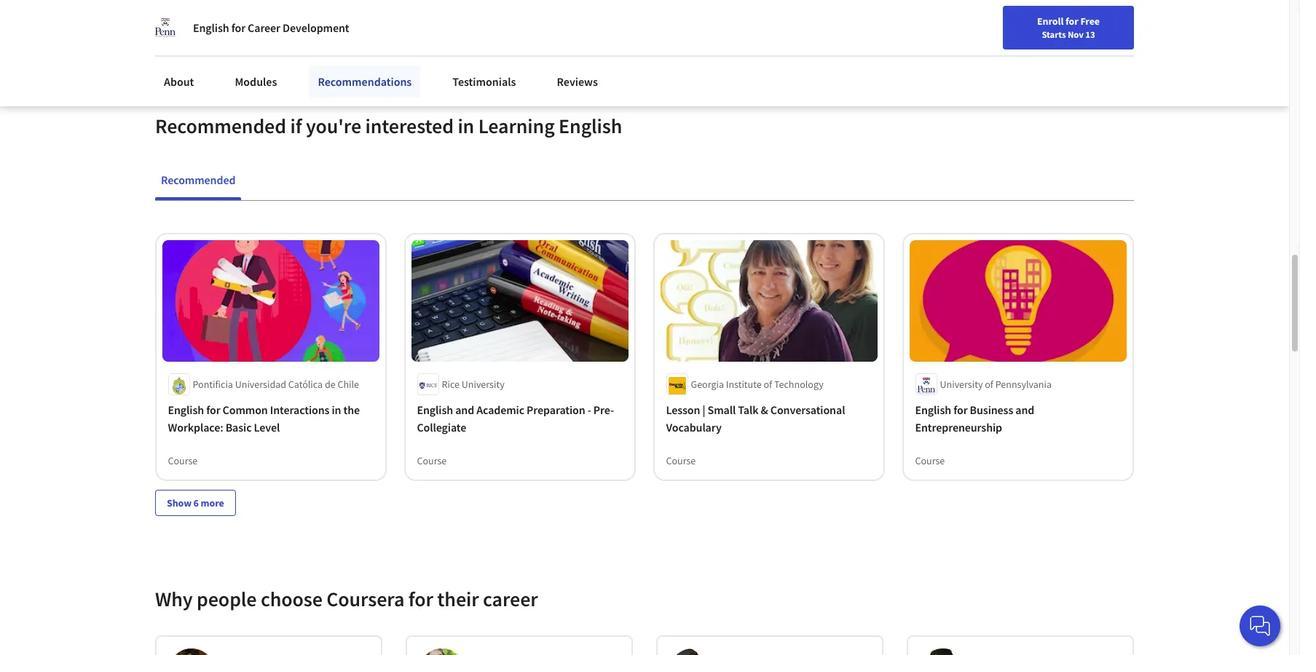 Task type: locate. For each thing, give the bounding box(es) containing it.
testimonials link
[[444, 66, 525, 98]]

for up entrepreneurship on the right of page
[[954, 403, 968, 418]]

collegiate
[[417, 421, 467, 435]]

pontificia
[[193, 378, 233, 391]]

english inside 'button'
[[1010, 16, 1045, 31]]

recommended inside recommended button
[[161, 172, 236, 187]]

0 horizontal spatial of
[[764, 378, 773, 391]]

0 horizontal spatial in
[[332, 403, 342, 418]]

recommended
[[155, 113, 286, 139], [161, 172, 236, 187]]

course down workplace:
[[168, 455, 198, 468]]

of right institute
[[764, 378, 773, 391]]

institute
[[726, 378, 762, 391]]

6
[[193, 497, 199, 510]]

english and academic preparation - pre- collegiate link
[[417, 402, 623, 437]]

and down pennsylvania
[[1016, 403, 1035, 418]]

pennsylvania
[[996, 378, 1052, 391]]

and down "rice university"
[[456, 403, 475, 418]]

english and academic preparation - pre- collegiate
[[417, 403, 614, 435]]

course down entrepreneurship on the right of page
[[916, 455, 945, 468]]

about link
[[155, 66, 203, 98]]

english for english for business and entrepreneurship
[[916, 403, 952, 418]]

0 vertical spatial recommended
[[155, 113, 286, 139]]

show
[[167, 497, 192, 510]]

for for free
[[1066, 15, 1079, 28]]

english inside english for business and entrepreneurship
[[916, 403, 952, 418]]

choose
[[261, 587, 323, 613]]

1 and from the left
[[456, 403, 475, 418]]

university up the academic
[[462, 378, 505, 391]]

1 horizontal spatial and
[[1016, 403, 1035, 418]]

None search field
[[208, 9, 557, 38]]

english for english and academic preparation - pre- collegiate
[[417, 403, 453, 418]]

in for interactions
[[332, 403, 342, 418]]

people
[[197, 587, 257, 613]]

1 of from the left
[[764, 378, 773, 391]]

2 and from the left
[[1016, 403, 1035, 418]]

georgia
[[691, 378, 724, 391]]

if
[[290, 113, 302, 139]]

english up entrepreneurship on the right of page
[[916, 403, 952, 418]]

1 vertical spatial recommended
[[161, 172, 236, 187]]

english up 'collegiate'
[[417, 403, 453, 418]]

lesson | small talk & conversational vocabulary
[[667, 403, 846, 435]]

of
[[764, 378, 773, 391], [985, 378, 994, 391]]

level
[[254, 421, 280, 435]]

english right university of pennsylvania image
[[193, 20, 229, 35]]

course down 'collegiate'
[[417, 455, 447, 468]]

católica
[[289, 378, 323, 391]]

modules
[[235, 74, 277, 89]]

2 course from the left
[[417, 455, 447, 468]]

modules link
[[226, 66, 286, 98]]

and inside english and academic preparation - pre- collegiate
[[456, 403, 475, 418]]

13
[[1086, 28, 1095, 40]]

&
[[761, 403, 769, 418]]

for inside english for business and entrepreneurship
[[954, 403, 968, 418]]

1 horizontal spatial university
[[940, 378, 983, 391]]

english inside english and academic preparation - pre- collegiate
[[417, 403, 453, 418]]

course
[[168, 455, 198, 468], [417, 455, 447, 468], [667, 455, 696, 468], [916, 455, 945, 468]]

0 horizontal spatial university
[[462, 378, 505, 391]]

course for vocabulary
[[667, 455, 696, 468]]

show 6 more button
[[155, 490, 236, 517]]

3 course from the left
[[667, 455, 696, 468]]

4 course from the left
[[916, 455, 945, 468]]

0 vertical spatial in
[[458, 113, 474, 139]]

in
[[458, 113, 474, 139], [332, 403, 342, 418]]

collection element
[[146, 201, 1143, 540]]

small
[[708, 403, 736, 418]]

university
[[462, 378, 505, 391], [940, 378, 983, 391]]

for inside enroll for free starts nov 13
[[1066, 15, 1079, 28]]

english for business and entrepreneurship
[[916, 403, 1035, 435]]

interested
[[365, 113, 454, 139]]

recommended button
[[155, 162, 241, 197]]

talk
[[738, 403, 759, 418]]

english left nov
[[1010, 16, 1045, 31]]

university up english for business and entrepreneurship
[[940, 378, 983, 391]]

course down vocabulary
[[667, 455, 696, 468]]

in left the
[[332, 403, 342, 418]]

conversational
[[771, 403, 846, 418]]

academic
[[477, 403, 525, 418]]

1 horizontal spatial of
[[985, 378, 994, 391]]

lesson
[[667, 403, 701, 418]]

entrepreneurship
[[916, 421, 1003, 435]]

show notifications image
[[1093, 18, 1110, 36]]

1 horizontal spatial in
[[458, 113, 474, 139]]

for inside english for common interactions in the workplace: basic level
[[207, 403, 221, 418]]

rice university
[[442, 378, 505, 391]]

chat with us image
[[1249, 615, 1272, 638]]

pontificia universidad católica de chile
[[193, 378, 359, 391]]

for up nov
[[1066, 15, 1079, 28]]

for left career
[[231, 20, 245, 35]]

0 horizontal spatial and
[[456, 403, 475, 418]]

in down testimonials
[[458, 113, 474, 139]]

vocabulary
[[667, 421, 722, 435]]

1 vertical spatial in
[[332, 403, 342, 418]]

career
[[483, 587, 538, 613]]

pre-
[[594, 403, 614, 418]]

and
[[456, 403, 475, 418], [1016, 403, 1035, 418]]

english up workplace:
[[168, 403, 204, 418]]

for for common
[[207, 403, 221, 418]]

for up workplace:
[[207, 403, 221, 418]]

lesson | small talk & conversational vocabulary link
[[667, 402, 872, 437]]

workplace:
[[168, 421, 224, 435]]

de
[[325, 378, 336, 391]]

preparation
[[527, 403, 586, 418]]

of up the business
[[985, 378, 994, 391]]

english
[[1010, 16, 1045, 31], [193, 20, 229, 35], [559, 113, 622, 139], [168, 403, 204, 418], [417, 403, 453, 418], [916, 403, 952, 418]]

course for workplace:
[[168, 455, 198, 468]]

development
[[283, 20, 349, 35]]

in inside english for common interactions in the workplace: basic level
[[332, 403, 342, 418]]

1 course from the left
[[168, 455, 198, 468]]

english inside english for common interactions in the workplace: basic level
[[168, 403, 204, 418]]

recommended for recommended if you're interested in learning english
[[155, 113, 286, 139]]

for
[[1066, 15, 1079, 28], [231, 20, 245, 35], [207, 403, 221, 418], [954, 403, 968, 418], [408, 587, 433, 613]]

english for career development
[[193, 20, 349, 35]]

for for career
[[231, 20, 245, 35]]

-
[[588, 403, 592, 418]]



Task type: describe. For each thing, give the bounding box(es) containing it.
basic
[[226, 421, 252, 435]]

in for interested
[[458, 113, 474, 139]]

english button
[[984, 0, 1072, 47]]

coursera
[[327, 587, 404, 613]]

2 of from the left
[[985, 378, 994, 391]]

you're
[[306, 113, 361, 139]]

2 university from the left
[[940, 378, 983, 391]]

common
[[223, 403, 268, 418]]

english for common interactions in the workplace: basic level link
[[168, 402, 374, 437]]

course for collegiate
[[417, 455, 447, 468]]

nov
[[1068, 28, 1084, 40]]

recommendations link
[[309, 66, 421, 98]]

more
[[201, 497, 224, 510]]

business
[[970, 403, 1014, 418]]

for left their
[[408, 587, 433, 613]]

enroll for free starts nov 13
[[1037, 15, 1100, 40]]

university of pennsylvania image
[[155, 17, 176, 38]]

rice
[[442, 378, 460, 391]]

testimonials
[[453, 74, 516, 89]]

for for business
[[954, 403, 968, 418]]

free
[[1081, 15, 1100, 28]]

|
[[703, 403, 706, 418]]

about
[[164, 74, 194, 89]]

their
[[437, 587, 479, 613]]

starts
[[1042, 28, 1066, 40]]

why people choose coursera for their career
[[155, 587, 538, 613]]

reviews link
[[548, 66, 607, 98]]

english down reviews
[[559, 113, 622, 139]]

the
[[344, 403, 360, 418]]

show 6 more
[[167, 497, 224, 510]]

recommendations
[[318, 74, 412, 89]]

and inside english for business and entrepreneurship
[[1016, 403, 1035, 418]]

reviews
[[557, 74, 598, 89]]

english for business and entrepreneurship link
[[916, 402, 1121, 437]]

1 university from the left
[[462, 378, 505, 391]]

georgia institute of technology
[[691, 378, 824, 391]]

english for english for career development
[[193, 20, 229, 35]]

why
[[155, 587, 193, 613]]

career
[[248, 20, 280, 35]]

university of pennsylvania
[[940, 378, 1052, 391]]

interactions
[[270, 403, 330, 418]]

english for english
[[1010, 16, 1045, 31]]

english for common interactions in the workplace: basic level
[[168, 403, 360, 435]]

technology
[[775, 378, 824, 391]]

enroll
[[1037, 15, 1064, 28]]

chile
[[338, 378, 359, 391]]

english for english for common interactions in the workplace: basic level
[[168, 403, 204, 418]]

learning
[[478, 113, 555, 139]]

universidad
[[235, 378, 287, 391]]

recommended if you're interested in learning english
[[155, 113, 622, 139]]

recommended for recommended
[[161, 172, 236, 187]]



Task type: vqa. For each thing, say whether or not it's contained in the screenshot.


